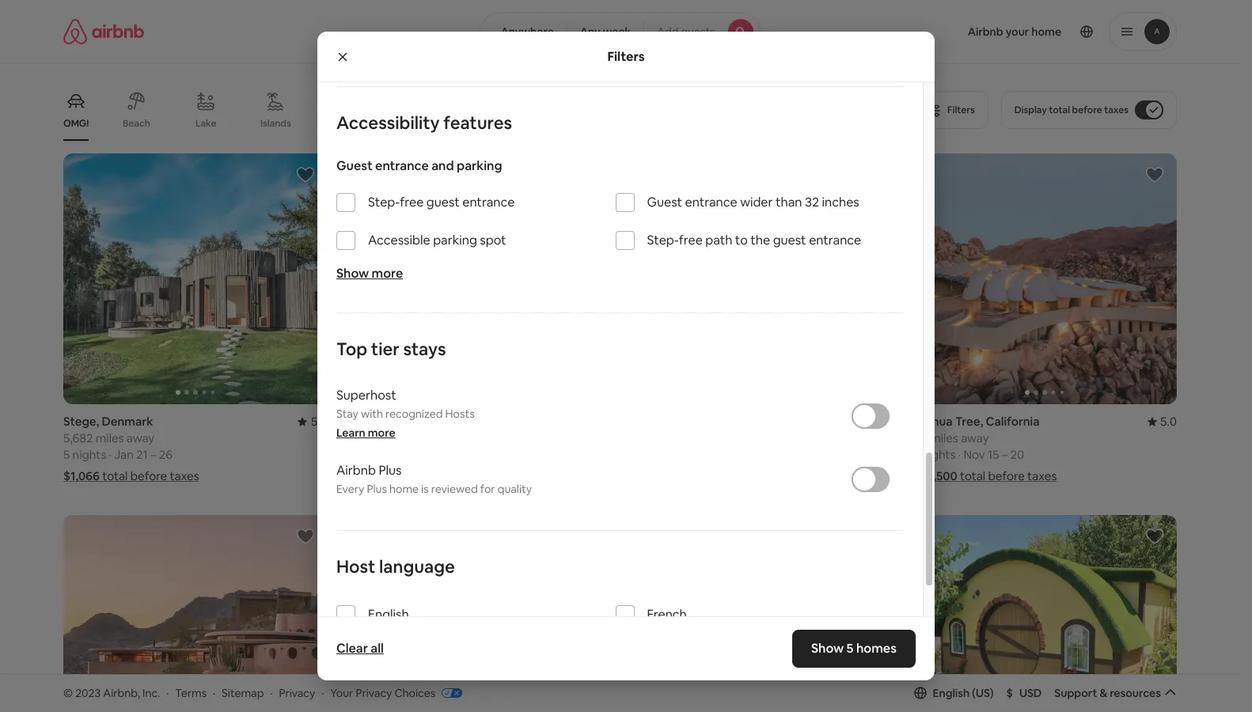 Task type: describe. For each thing, give the bounding box(es) containing it.
more inside superhost stay with recognized hosts learn more
[[368, 426, 395, 440]]

show map
[[584, 616, 638, 631]]

features
[[443, 112, 512, 134]]

$32,500
[[913, 469, 958, 484]]

add to wishlist: bend, oregon image
[[862, 527, 881, 546]]

accessibility
[[336, 112, 440, 134]]

1 vertical spatial plus
[[367, 482, 387, 497]]

show for show more
[[336, 265, 369, 282]]

map
[[614, 616, 638, 631]]

terms
[[175, 686, 207, 700]]

inches
[[822, 194, 859, 211]]

2023
[[75, 686, 101, 700]]

all
[[371, 640, 384, 657]]

joshua
[[913, 414, 953, 429]]

step-free path to the guest entrance
[[647, 232, 861, 249]]

frames
[[335, 117, 366, 130]]

5,079
[[346, 431, 376, 446]]

add guests
[[657, 25, 715, 39]]

a-
[[324, 117, 335, 130]]

entrance left and
[[375, 158, 429, 174]]

miles for uk
[[378, 431, 407, 446]]

filters
[[607, 48, 645, 65]]

joshua tree, california 111 miles away 5 nights · nov 15 – 20 $32,500 total before taxes
[[913, 414, 1057, 484]]

and
[[432, 158, 454, 174]]

path
[[706, 232, 732, 249]]

clear all button
[[328, 633, 392, 665]]

· inside the joshua tree, california 111 miles away 5 nights · nov 15 – 20 $32,500 total before taxes
[[958, 447, 961, 462]]

sitemap
[[222, 686, 264, 700]]

any week
[[580, 25, 631, 39]]

nights inside stege, denmark 5,682 miles away 5 nights · jan 21 – 26 $1,066 total before taxes
[[72, 447, 106, 462]]

host
[[336, 556, 375, 578]]

add to wishlist: cedar city, utah image
[[1145, 527, 1164, 546]]

superhost
[[336, 387, 396, 404]]

tree,
[[955, 414, 983, 429]]

step- for step-free guest entrance
[[368, 194, 400, 211]]

accessible
[[368, 232, 430, 249]]

is
[[421, 482, 429, 497]]

$1,178
[[346, 469, 379, 484]]

add
[[657, 25, 679, 39]]

islands
[[260, 117, 291, 130]]

show for show map
[[584, 616, 612, 631]]

0 vertical spatial plus
[[379, 462, 402, 479]]

show more
[[336, 265, 403, 282]]

· right "terms" link
[[213, 686, 215, 700]]

hosts
[[445, 407, 475, 421]]

32
[[805, 194, 819, 211]]

$
[[1007, 686, 1013, 700]]

guest for guest entrance wider than 32 inches
[[647, 194, 682, 211]]

group inside filters dialog
[[317, 0, 923, 87]]

superhost stay with recognized hosts learn more
[[336, 387, 475, 440]]

display
[[1015, 104, 1047, 116]]

clear
[[336, 640, 368, 657]]

any week button
[[567, 13, 644, 51]]

entrance down inches
[[809, 232, 861, 249]]

filters dialog
[[317, 0, 935, 712]]

support
[[1055, 686, 1097, 700]]

before inside the joshua tree, california 111 miles away 5 nights · nov 15 – 20 $32,500 total before taxes
[[988, 469, 1025, 484]]

stay
[[336, 407, 359, 421]]

accessible parking spot
[[368, 232, 506, 249]]

terms · sitemap · privacy ·
[[175, 686, 324, 700]]

sitemap link
[[222, 686, 264, 700]]

inc.
[[143, 686, 160, 700]]

5.0 for joshua tree, california 111 miles away 5 nights · nov 15 – 20 $32,500 total before taxes
[[1160, 414, 1177, 429]]

away for uk
[[409, 431, 437, 446]]

california
[[986, 414, 1040, 429]]

5.0 out of 5 average rating image for joshua tree, california 111 miles away 5 nights · nov 15 – 20 $32,500 total before taxes
[[1147, 414, 1177, 429]]

week
[[603, 25, 631, 39]]

cabins
[[400, 117, 430, 130]]

drimnin,
[[346, 414, 394, 429]]

· inside stege, denmark 5,682 miles away 5 nights · jan 21 – 26 $1,066 total before taxes
[[109, 447, 112, 462]]

any
[[580, 25, 601, 39]]

26
[[159, 447, 173, 462]]

recognized
[[386, 407, 443, 421]]

amazing views
[[462, 117, 529, 130]]

0 vertical spatial parking
[[457, 158, 502, 174]]

to
[[735, 232, 748, 249]]

1 vertical spatial parking
[[433, 232, 477, 249]]

&
[[1100, 686, 1108, 700]]

denmark
[[102, 414, 153, 429]]

free for guest
[[400, 194, 424, 211]]

english (us)
[[933, 686, 994, 700]]

5 inside filters dialog
[[847, 640, 854, 657]]

21
[[136, 447, 148, 462]]

usd
[[1019, 686, 1042, 700]]

nights inside the joshua tree, california 111 miles away 5 nights · nov 15 – 20 $32,500 total before taxes
[[922, 447, 956, 462]]

guest entrance and parking
[[336, 158, 502, 174]]

taxes inside the joshua tree, california 111 miles away 5 nights · nov 15 – 20 $32,500 total before taxes
[[1028, 469, 1057, 484]]

$ usd
[[1007, 686, 1042, 700]]

display total before taxes button
[[1001, 91, 1177, 129]]

every
[[336, 482, 364, 497]]

· left your
[[321, 686, 324, 700]]

· left 'privacy' link
[[270, 686, 273, 700]]

away for denmark
[[126, 431, 154, 446]]

111
[[913, 431, 928, 446]]

french
[[647, 607, 687, 623]]

reviewed
[[431, 482, 478, 497]]

drimnin, uk 5,079 miles away
[[346, 414, 437, 446]]

guests
[[681, 25, 715, 39]]

learn more link
[[336, 426, 395, 440]]

group containing amazing views
[[63, 79, 906, 141]]

show map button
[[568, 604, 673, 642]]

terms link
[[175, 686, 207, 700]]

$1,178 total before taxes
[[346, 469, 479, 484]]

your privacy choices link
[[330, 686, 462, 701]]

miles for denmark
[[96, 431, 124, 446]]

for
[[480, 482, 495, 497]]

support & resources button
[[1055, 686, 1177, 700]]



Task type: locate. For each thing, give the bounding box(es) containing it.
show down accessible
[[336, 265, 369, 282]]

1 vertical spatial guest
[[647, 194, 682, 211]]

2 horizontal spatial show
[[811, 640, 844, 657]]

miles inside drimnin, uk 5,079 miles away
[[378, 431, 407, 446]]

total down "jan"
[[102, 469, 128, 484]]

2 vertical spatial show
[[811, 640, 844, 657]]

0 horizontal spatial guest
[[426, 194, 460, 211]]

2 horizontal spatial 5
[[913, 447, 919, 462]]

lake
[[196, 117, 216, 130]]

english inside filters dialog
[[368, 607, 409, 623]]

views
[[504, 117, 529, 130]]

2 horizontal spatial miles
[[930, 431, 958, 446]]

None search field
[[481, 13, 760, 51]]

1 horizontal spatial step-
[[647, 232, 679, 249]]

– right 21
[[150, 447, 156, 462]]

–
[[150, 447, 156, 462], [1002, 447, 1008, 462]]

total
[[1049, 104, 1070, 116], [102, 469, 128, 484], [382, 469, 408, 484], [960, 469, 986, 484]]

tier
[[371, 338, 400, 360]]

entrance
[[375, 158, 429, 174], [462, 194, 515, 211], [685, 194, 737, 211], [809, 232, 861, 249]]

– inside stege, denmark 5,682 miles away 5 nights · jan 21 – 26 $1,066 total before taxes
[[150, 447, 156, 462]]

0 vertical spatial guest
[[336, 158, 373, 174]]

0 vertical spatial more
[[372, 265, 403, 282]]

total inside button
[[1049, 104, 1070, 116]]

1 horizontal spatial guest
[[773, 232, 806, 249]]

show more button
[[336, 265, 403, 282]]

1 miles from the left
[[96, 431, 124, 446]]

miles down uk
[[378, 431, 407, 446]]

show inside 'show 5 homes' link
[[811, 640, 844, 657]]

free for path
[[679, 232, 703, 249]]

0 horizontal spatial free
[[400, 194, 424, 211]]

2 nights from the left
[[922, 447, 956, 462]]

step-free guest entrance
[[368, 194, 515, 211]]

1 vertical spatial more
[[368, 426, 395, 440]]

1 horizontal spatial nights
[[922, 447, 956, 462]]

language
[[379, 556, 455, 578]]

clear all
[[336, 640, 384, 657]]

0 horizontal spatial 5.0 out of 5 average rating image
[[298, 414, 328, 429]]

2 horizontal spatial away
[[961, 431, 989, 446]]

away down uk
[[409, 431, 437, 446]]

1 away from the left
[[126, 431, 154, 446]]

miles down the 'joshua' at the bottom
[[930, 431, 958, 446]]

resources
[[1110, 686, 1161, 700]]

4.93
[[870, 414, 894, 429]]

$1,066
[[63, 469, 100, 484]]

nov
[[964, 447, 985, 462]]

2 5.0 out of 5 average rating image from the left
[[1147, 414, 1177, 429]]

0 vertical spatial english
[[368, 607, 409, 623]]

add to wishlist: phoenix, arizona image
[[296, 527, 315, 546]]

2 away from the left
[[409, 431, 437, 446]]

0 vertical spatial guest
[[426, 194, 460, 211]]

english for english
[[368, 607, 409, 623]]

privacy link
[[279, 686, 315, 700]]

– right 15
[[1002, 447, 1008, 462]]

jan
[[114, 447, 134, 462]]

group
[[317, 0, 923, 87], [63, 79, 906, 141], [63, 154, 328, 405], [346, 154, 611, 405], [630, 154, 894, 405], [913, 154, 1177, 405], [63, 515, 328, 712], [346, 515, 611, 712], [630, 515, 894, 712], [913, 515, 1177, 712]]

miles inside the joshua tree, california 111 miles away 5 nights · nov 15 – 20 $32,500 total before taxes
[[930, 431, 958, 446]]

remove from wishlist: roswell, new mexico image
[[579, 527, 598, 546]]

taxes
[[1104, 104, 1129, 116], [170, 469, 199, 484], [449, 469, 479, 484], [1028, 469, 1057, 484]]

1 horizontal spatial away
[[409, 431, 437, 446]]

1 horizontal spatial privacy
[[356, 686, 392, 700]]

1 vertical spatial show
[[584, 616, 612, 631]]

0 horizontal spatial –
[[150, 447, 156, 462]]

before
[[1072, 104, 1102, 116], [130, 469, 167, 484], [410, 469, 447, 484], [988, 469, 1025, 484]]

english (us) button
[[914, 686, 994, 700]]

stege,
[[63, 414, 99, 429]]

before inside stege, denmark 5,682 miles away 5 nights · jan 21 – 26 $1,066 total before taxes
[[130, 469, 167, 484]]

5,682
[[63, 431, 93, 446]]

with
[[361, 407, 383, 421]]

nights
[[72, 447, 106, 462], [922, 447, 956, 462]]

· left "nov"
[[958, 447, 961, 462]]

anywhere
[[501, 25, 554, 39]]

plus
[[379, 462, 402, 479], [367, 482, 387, 497]]

uk
[[396, 414, 413, 429]]

learn
[[336, 426, 366, 440]]

5 down 5,682
[[63, 447, 70, 462]]

english up all
[[368, 607, 409, 623]]

2 privacy from the left
[[356, 686, 392, 700]]

step- for step-free path to the guest entrance
[[647, 232, 679, 249]]

4.93 out of 5 average rating image
[[857, 414, 894, 429]]

guest right the
[[773, 232, 806, 249]]

than
[[776, 194, 802, 211]]

1 horizontal spatial free
[[679, 232, 703, 249]]

15
[[988, 447, 999, 462]]

0 horizontal spatial show
[[336, 265, 369, 282]]

1 privacy from the left
[[279, 686, 315, 700]]

homes
[[857, 640, 897, 657]]

· right the 'inc.'
[[166, 686, 169, 700]]

1 vertical spatial guest
[[773, 232, 806, 249]]

5 down the 111
[[913, 447, 919, 462]]

away inside the joshua tree, california 111 miles away 5 nights · nov 15 – 20 $32,500 total before taxes
[[961, 431, 989, 446]]

parking left spot
[[433, 232, 477, 249]]

stege, denmark 5,682 miles away 5 nights · jan 21 – 26 $1,066 total before taxes
[[63, 414, 199, 484]]

(us)
[[972, 686, 994, 700]]

english for english (us)
[[933, 686, 970, 700]]

5.0 out of 5 average rating image
[[298, 414, 328, 429], [1147, 414, 1177, 429]]

your
[[330, 686, 353, 700]]

the
[[751, 232, 770, 249]]

plus right 'every'
[[367, 482, 387, 497]]

accessibility features
[[336, 112, 512, 134]]

parking right and
[[457, 158, 502, 174]]

free down guest entrance and parking
[[400, 194, 424, 211]]

5 inside the joshua tree, california 111 miles away 5 nights · nov 15 – 20 $32,500 total before taxes
[[913, 447, 919, 462]]

3 miles from the left
[[930, 431, 958, 446]]

display total before taxes
[[1015, 104, 1129, 116]]

privacy left your
[[279, 686, 315, 700]]

entrance up path
[[685, 194, 737, 211]]

1 5.0 out of 5 average rating image from the left
[[298, 414, 328, 429]]

total down "nov"
[[960, 469, 986, 484]]

nights up the $32,500 at the right bottom of page
[[922, 447, 956, 462]]

taxes inside stege, denmark 5,682 miles away 5 nights · jan 21 – 26 $1,066 total before taxes
[[170, 469, 199, 484]]

step- up accessible
[[368, 194, 400, 211]]

taxes inside button
[[1104, 104, 1129, 116]]

free
[[400, 194, 424, 211], [679, 232, 703, 249]]

amazing
[[462, 117, 502, 130]]

1 horizontal spatial english
[[933, 686, 970, 700]]

show 5 homes
[[811, 640, 897, 657]]

away up 21
[[126, 431, 154, 446]]

more down with
[[368, 426, 395, 440]]

show for show 5 homes
[[811, 640, 844, 657]]

add to wishlist: stege, denmark image
[[296, 165, 315, 184]]

3 away from the left
[[961, 431, 989, 446]]

0 vertical spatial show
[[336, 265, 369, 282]]

stays
[[403, 338, 446, 360]]

show
[[336, 265, 369, 282], [584, 616, 612, 631], [811, 640, 844, 657]]

– inside the joshua tree, california 111 miles away 5 nights · nov 15 – 20 $32,500 total before taxes
[[1002, 447, 1008, 462]]

©
[[63, 686, 73, 700]]

miles inside stege, denmark 5,682 miles away 5 nights · jan 21 – 26 $1,066 total before taxes
[[96, 431, 124, 446]]

1 horizontal spatial miles
[[378, 431, 407, 446]]

show left map
[[584, 616, 612, 631]]

step- left path
[[647, 232, 679, 249]]

1 – from the left
[[150, 447, 156, 462]]

5.0 for stege, denmark 5,682 miles away 5 nights · jan 21 – 26 $1,066 total before taxes
[[311, 414, 328, 429]]

more
[[372, 265, 403, 282], [368, 426, 395, 440]]

5
[[63, 447, 70, 462], [913, 447, 919, 462], [847, 640, 854, 657]]

0 vertical spatial step-
[[368, 194, 400, 211]]

0 horizontal spatial away
[[126, 431, 154, 446]]

more down accessible
[[372, 265, 403, 282]]

2 – from the left
[[1002, 447, 1008, 462]]

top
[[336, 338, 367, 360]]

omg!
[[63, 117, 89, 130]]

1 5.0 from the left
[[311, 414, 328, 429]]

0 horizontal spatial nights
[[72, 447, 106, 462]]

2 5.0 from the left
[[1160, 414, 1177, 429]]

nights down 5,682
[[72, 447, 106, 462]]

0 horizontal spatial step-
[[368, 194, 400, 211]]

1 vertical spatial english
[[933, 686, 970, 700]]

top tier stays
[[336, 338, 446, 360]]

0 horizontal spatial miles
[[96, 431, 124, 446]]

show inside show map button
[[584, 616, 612, 631]]

airbnb,
[[103, 686, 140, 700]]

total right $1,178
[[382, 469, 408, 484]]

english left (us)
[[933, 686, 970, 700]]

1 horizontal spatial 5.0
[[1160, 414, 1177, 429]]

0 horizontal spatial guest
[[336, 158, 373, 174]]

1 vertical spatial free
[[679, 232, 703, 249]]

0 vertical spatial free
[[400, 194, 424, 211]]

before inside button
[[1072, 104, 1102, 116]]

none search field containing anywhere
[[481, 13, 760, 51]]

5 left homes
[[847, 640, 854, 657]]

home
[[389, 482, 419, 497]]

plus up home
[[379, 462, 402, 479]]

guest for guest entrance and parking
[[336, 158, 373, 174]]

1 horizontal spatial 5.0 out of 5 average rating image
[[1147, 414, 1177, 429]]

privacy right your
[[356, 686, 392, 700]]

host language
[[336, 556, 455, 578]]

total inside the joshua tree, california 111 miles away 5 nights · nov 15 – 20 $32,500 total before taxes
[[960, 469, 986, 484]]

1 horizontal spatial –
[[1002, 447, 1008, 462]]

0 horizontal spatial privacy
[[279, 686, 315, 700]]

away inside drimnin, uk 5,079 miles away
[[409, 431, 437, 446]]

5 inside stege, denmark 5,682 miles away 5 nights · jan 21 – 26 $1,066 total before taxes
[[63, 447, 70, 462]]

1 horizontal spatial 5
[[847, 640, 854, 657]]

away up "nov"
[[961, 431, 989, 446]]

· left "jan"
[[109, 447, 112, 462]]

show 5 homes link
[[792, 630, 916, 668]]

miles
[[96, 431, 124, 446], [378, 431, 407, 446], [930, 431, 958, 446]]

1 horizontal spatial guest
[[647, 194, 682, 211]]

1 nights from the left
[[72, 447, 106, 462]]

1 vertical spatial step-
[[647, 232, 679, 249]]

show left homes
[[811, 640, 844, 657]]

away inside stege, denmark 5,682 miles away 5 nights · jan 21 – 26 $1,066 total before taxes
[[126, 431, 154, 446]]

total right display
[[1049, 104, 1070, 116]]

5.0 out of 5 average rating image for stege, denmark 5,682 miles away 5 nights · jan 21 – 26 $1,066 total before taxes
[[298, 414, 328, 429]]

© 2023 airbnb, inc. ·
[[63, 686, 169, 700]]

0 horizontal spatial 5
[[63, 447, 70, 462]]

0 horizontal spatial 5.0
[[311, 414, 328, 429]]

profile element
[[779, 0, 1177, 63]]

entrance up spot
[[462, 194, 515, 211]]

miles up "jan"
[[96, 431, 124, 446]]

guest entrance wider than 32 inches
[[647, 194, 859, 211]]

away
[[126, 431, 154, 446], [409, 431, 437, 446], [961, 431, 989, 446]]

add to wishlist: joshua tree, california image
[[1145, 165, 1164, 184]]

a-frames
[[324, 117, 366, 130]]

5.0
[[311, 414, 328, 429], [1160, 414, 1177, 429]]

quality
[[498, 482, 532, 497]]

guest down and
[[426, 194, 460, 211]]

0 horizontal spatial english
[[368, 607, 409, 623]]

20
[[1010, 447, 1024, 462]]

2 miles from the left
[[378, 431, 407, 446]]

1 horizontal spatial show
[[584, 616, 612, 631]]

free left path
[[679, 232, 703, 249]]

anywhere button
[[481, 13, 567, 51]]

total inside stege, denmark 5,682 miles away 5 nights · jan 21 – 26 $1,066 total before taxes
[[102, 469, 128, 484]]



Task type: vqa. For each thing, say whether or not it's contained in the screenshot.
california
yes



